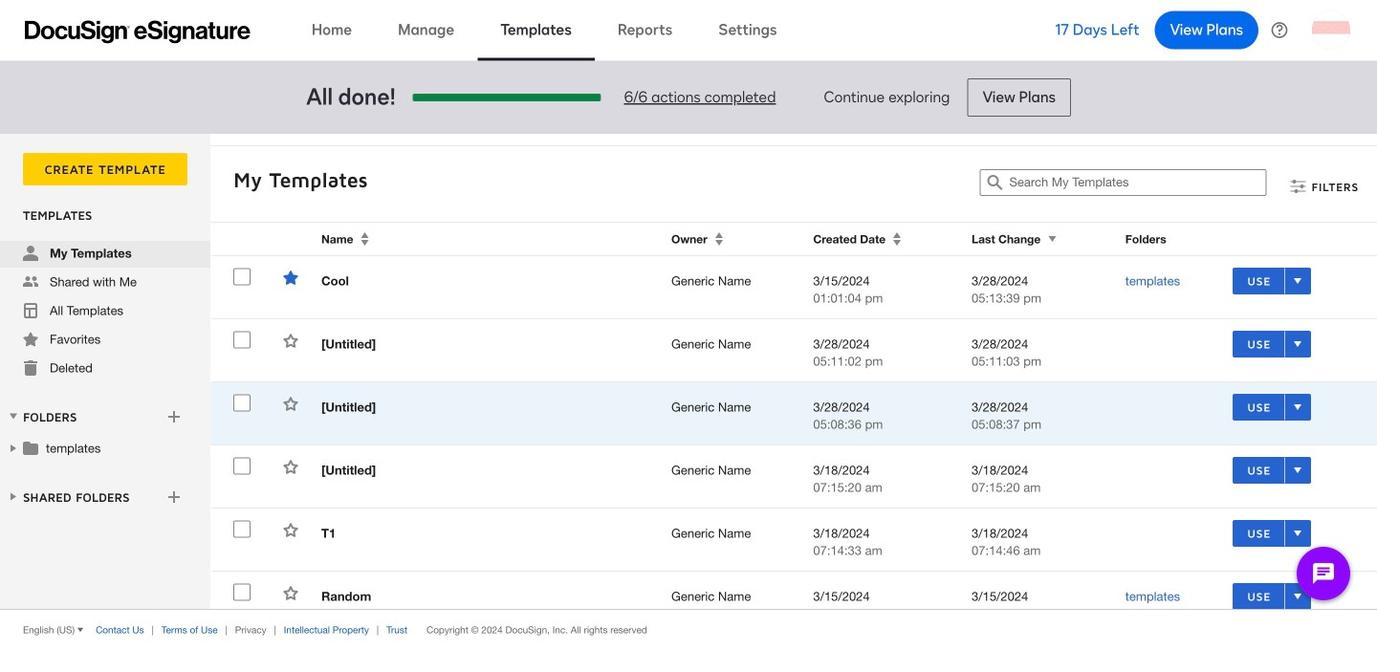 Task type: locate. For each thing, give the bounding box(es) containing it.
trash image
[[23, 361, 38, 376]]

docusign esignature image
[[25, 21, 251, 44]]

1 vertical spatial add [untitled] to favorites image
[[283, 397, 299, 412]]

templates image
[[23, 303, 38, 319]]

folder image
[[23, 440, 38, 455]]

2 add [untitled] to favorites image from the top
[[283, 397, 299, 412]]

0 vertical spatial add [untitled] to favorites image
[[283, 333, 299, 349]]

add t1 to favorites image
[[283, 523, 299, 538]]

1 add [untitled] to favorites image from the top
[[283, 333, 299, 349]]

add random to favorites image
[[283, 586, 299, 601]]

user image
[[23, 246, 38, 261]]

view shared folders image
[[6, 489, 21, 505]]

your uploaded profile image image
[[1313, 11, 1351, 49]]

add [untitled] to favorites image
[[283, 333, 299, 349], [283, 397, 299, 412], [283, 460, 299, 475]]

2 vertical spatial add [untitled] to favorites image
[[283, 460, 299, 475]]

star filled image
[[23, 332, 38, 347]]

Search My Templates text field
[[1010, 170, 1266, 195]]



Task type: describe. For each thing, give the bounding box(es) containing it.
secondary navigation region
[[0, 134, 1378, 609]]

shared image
[[23, 275, 38, 290]]

remove cool from favorites image
[[283, 270, 299, 286]]

more info region
[[0, 609, 1378, 651]]

3 add [untitled] to favorites image from the top
[[283, 460, 299, 475]]

view folders image
[[6, 409, 21, 424]]



